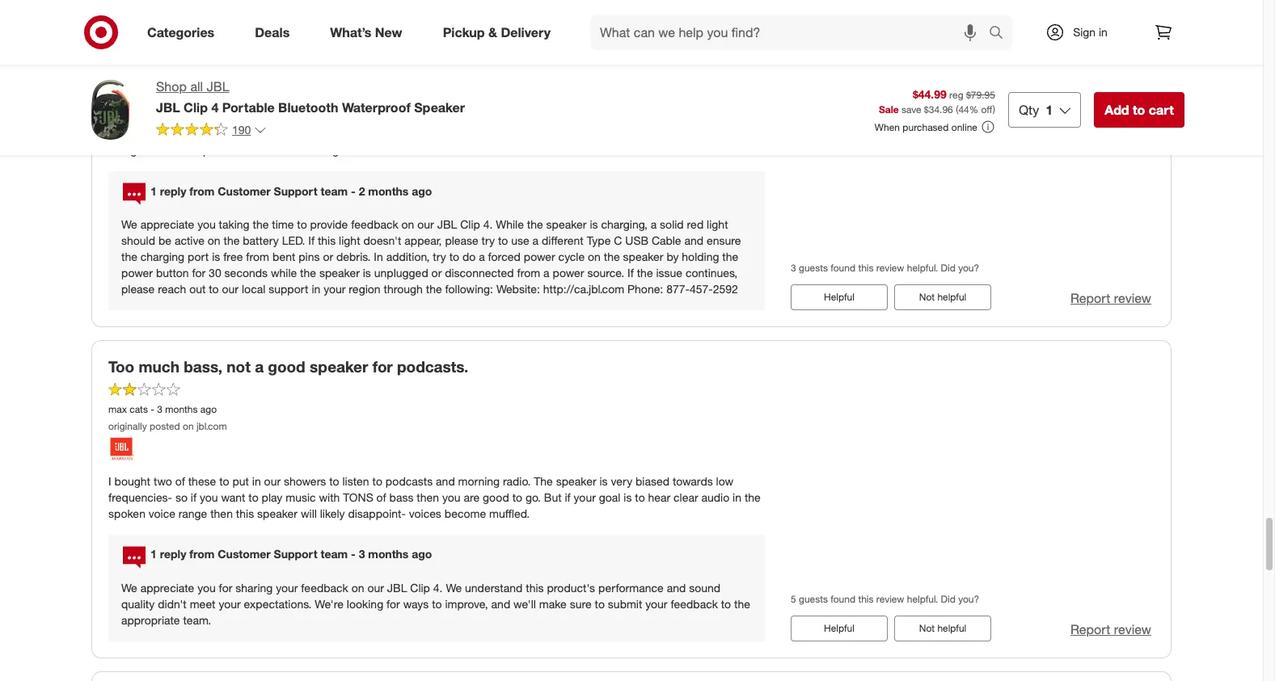 Task type: locate. For each thing, give the bounding box(es) containing it.
0 vertical spatial helpful
[[824, 291, 855, 303]]

1 team from the top
[[321, 184, 348, 198]]

is up type
[[590, 218, 598, 232]]

reply down 'voice'
[[160, 548, 186, 562]]

wont
[[108, 10, 146, 29]]

(
[[956, 104, 959, 116]]

in right support
[[312, 282, 320, 296]]

1 bought from the top
[[114, 127, 150, 141]]

clip
[[184, 99, 208, 116], [460, 218, 480, 232], [410, 582, 430, 595]]

1 vertical spatial support
[[274, 548, 318, 562]]

1 vertical spatial report review button
[[1071, 621, 1152, 640]]

clip inside we appreciate you taking the time to provide feedback on our jbl clip 4. while the speaker is charging, a solid red light should be active on the battery led. if this light doesn't appear, please try to use a different type c usb cable and ensure the charging port is free from bent pins or debris. in addition, try to do a forced power cycle on the speaker by holding the power button for 30 seconds while the speaker is unplugged or disconnected from a power source. if the issue continues, please reach out to our local support in your region through the following: website: http://ca.jbl.com phone: 877-457-2592
[[460, 218, 480, 232]]

not helpful button
[[894, 285, 991, 311], [894, 616, 991, 642]]

0 vertical spatial please
[[445, 234, 478, 248]]

or
[[323, 250, 333, 264], [431, 266, 442, 280]]

sharing
[[235, 582, 273, 595]]

1 originally from the top
[[108, 73, 147, 85]]

1 vertical spatial did
[[941, 594, 956, 606]]

&
[[488, 24, 497, 40]]

report review for 5 guests found this review helpful. did you?
[[1071, 622, 1152, 638]]

1 report review from the top
[[1071, 290, 1152, 307]]

1 horizontal spatial different
[[705, 127, 746, 141]]

originally for wont
[[108, 73, 147, 85]]

posted down max cats - 3 months ago
[[150, 421, 180, 433]]

voice
[[149, 507, 175, 521]]

0 vertical spatial report review
[[1071, 290, 1152, 307]]

the up use
[[527, 218, 543, 232]]

0 vertical spatial did
[[941, 262, 956, 274]]

2 customer from the top
[[218, 548, 271, 562]]

cats
[[130, 404, 148, 416]]

1 vertical spatial you?
[[958, 594, 979, 606]]

and inside we appreciate you taking the time to provide feedback on our jbl clip 4. while the speaker is charging, a solid red light should be active on the battery led. if this light doesn't appear, please try to use a different type c usb cable and ensure the charging port is free from bent pins or debris. in addition, try to do a forced power cycle on the speaker by holding the power button for 30 seconds while the speaker is unplugged or disconnected from a power source. if the issue continues, please reach out to our local support in your region through the following: website: http://ca.jbl.com phone: 877-457-2592
[[684, 234, 704, 248]]

when
[[875, 121, 900, 133]]

2 it from the left
[[460, 127, 466, 141]]

to left do
[[449, 250, 459, 264]]

image of jbl clip 4 portable bluetooth waterproof speaker image
[[78, 78, 143, 142]]

not for 3 guests found this review helpful. did you?
[[919, 291, 935, 303]]

appreciate up didn't at left bottom
[[140, 582, 194, 595]]

what's new link
[[316, 15, 423, 50]]

light
[[707, 218, 728, 232], [339, 234, 360, 248]]

2 support from the top
[[274, 548, 318, 562]]

bought up frequencies-
[[114, 475, 150, 489]]

you inside we appreciate you for sharing your feedback on our jbl clip 4. we understand this product's performance and sound quality didn't meet your expectations. we're looking for ways to improve, and we'll make sure to submit your feedback to the appropriate team.
[[197, 582, 216, 595]]

feedback up doesn't
[[351, 218, 398, 232]]

helpful down 3 guests found this review helpful. did you?
[[824, 291, 855, 303]]

team down likely
[[321, 548, 348, 562]]

did for 5 guests found this review helpful. did you?
[[941, 594, 956, 606]]

on up appear,
[[402, 218, 414, 232]]

too much bass, not a good speaker for podcasts.
[[108, 358, 468, 376]]

0 vertical spatial originally
[[108, 73, 147, 85]]

customer up 'taking'
[[218, 184, 271, 198]]

jbl down the shop
[[156, 99, 180, 116]]

guests for 5
[[799, 594, 828, 606]]

report
[[1071, 290, 1111, 307], [1071, 622, 1111, 638]]

2 not from the top
[[919, 623, 935, 635]]

ago down bass,
[[200, 404, 217, 416]]

the right audio
[[745, 491, 761, 505]]

0 vertical spatial helpful.
[[907, 262, 938, 274]]

2 appreciate from the top
[[140, 582, 194, 595]]

0 horizontal spatial or
[[323, 250, 333, 264]]

debris.
[[336, 250, 371, 264]]

it right the used
[[341, 127, 347, 141]]

2 left 190
[[218, 127, 224, 141]]

reply for much
[[160, 548, 186, 562]]

seconds
[[224, 266, 268, 280]]

biased
[[636, 475, 670, 489]]

2 vertical spatial 1
[[150, 548, 157, 562]]

2 vertical spatial 3
[[359, 548, 365, 562]]

on inside we appreciate you for sharing your feedback on our jbl clip 4. we understand this product's performance and sound quality didn't meet your expectations. we're looking for ways to improve, and we'll make sure to submit your feedback to the appropriate team.
[[352, 582, 364, 595]]

2 you? from the top
[[958, 594, 979, 606]]

not helpful down 5 guests found this review helpful. did you?
[[919, 623, 967, 635]]

charge.
[[310, 143, 348, 157]]

1 vertical spatial 2
[[218, 127, 224, 141]]

2 posted from the top
[[150, 421, 180, 433]]

0 vertical spatial guests
[[799, 262, 828, 274]]

we up improve, on the bottom left of page
[[446, 582, 462, 595]]

on down max cats - 3 months ago
[[183, 421, 194, 433]]

this inside i bought two of these to put in our showers to listen to podcasts and morning radio. the speaker is very biased towards low frequencies- so if you want to play music with tons of bass then you are good to go. but if your goal is to hear clear audio in the spoken voice range then this speaker will likely disappoint- voices become muffled.
[[236, 507, 254, 521]]

1 vertical spatial clip
[[460, 218, 480, 232]]

our up play on the bottom
[[264, 475, 281, 489]]

1 helpful. from the top
[[907, 262, 938, 274]]

1 it from the left
[[341, 127, 347, 141]]

1 vertical spatial guests
[[799, 594, 828, 606]]

didn't
[[158, 598, 187, 612]]

posted for charge
[[150, 73, 180, 85]]

two
[[154, 475, 172, 489]]

if right so
[[191, 491, 197, 505]]

1 found from the top
[[831, 262, 856, 274]]

1 vertical spatial originally
[[108, 421, 147, 433]]

for down port
[[192, 266, 206, 280]]

appreciate up be
[[140, 218, 194, 232]]

2 vertical spatial 2
[[359, 184, 365, 198]]

the inside i bought two of these to put in our showers to listen to podcasts and morning radio. the speaker is very biased towards low frequencies- so if you want to play music with tons of bass then you are good to go. but if your goal is to hear clear audio in the spoken voice range then this speaker will likely disappoint- voices become muffled.
[[745, 491, 761, 505]]

1 horizontal spatial if
[[565, 491, 571, 505]]

44
[[959, 104, 969, 116]]

0 horizontal spatial light
[[339, 234, 360, 248]]

originally down ryan576
[[108, 73, 147, 85]]

to inside i bought this product 2 months ago and used it a dozen times before it wouldn't charge again. now i have tryed many different chargers and the speaker won't start to charge.
[[297, 143, 307, 157]]

cart
[[1149, 102, 1174, 118]]

2 helpful button from the top
[[791, 616, 888, 642]]

with
[[319, 491, 340, 505]]

1 report review button from the top
[[1071, 290, 1152, 308]]

to left "put"
[[219, 475, 229, 489]]

3
[[791, 262, 796, 274], [157, 404, 162, 416], [359, 548, 365, 562]]

1 support from the top
[[274, 184, 318, 198]]

report review button
[[1071, 290, 1152, 308], [1071, 621, 1152, 640]]

1 vertical spatial helpful.
[[907, 594, 938, 606]]

jbl.com for much
[[196, 421, 227, 433]]

1 not helpful from the top
[[919, 291, 967, 303]]

posted for much
[[150, 421, 180, 433]]

0 horizontal spatial feedback
[[301, 582, 348, 595]]

the inside i bought this product 2 months ago and used it a dozen times before it wouldn't charge again. now i have tryed many different chargers and the speaker won't start to charge.
[[178, 143, 194, 157]]

1 vertical spatial report
[[1071, 622, 1111, 638]]

2 report review button from the top
[[1071, 621, 1152, 640]]

from down range on the left bottom of the page
[[190, 548, 215, 562]]

our up appear,
[[417, 218, 434, 232]]

your left goal
[[574, 491, 596, 505]]

posted down the ryan576 - 2 months ago
[[150, 73, 180, 85]]

good up the muffled.
[[483, 491, 509, 505]]

0 vertical spatial not helpful
[[919, 291, 967, 303]]

reply up be
[[160, 184, 186, 198]]

4.
[[483, 218, 493, 232], [433, 582, 443, 595]]

1 you? from the top
[[958, 262, 979, 274]]

2 report from the top
[[1071, 622, 1111, 638]]

dozen
[[359, 127, 390, 141]]

0 horizontal spatial try
[[433, 250, 446, 264]]

not down 3 guests found this review helpful. did you?
[[919, 291, 935, 303]]

1 vertical spatial light
[[339, 234, 360, 248]]

1 horizontal spatial feedback
[[351, 218, 398, 232]]

0 vertical spatial support
[[274, 184, 318, 198]]

bought inside i bought this product 2 months ago and used it a dozen times before it wouldn't charge again. now i have tryed many different chargers and the speaker won't start to charge.
[[114, 127, 150, 141]]

1
[[1046, 102, 1053, 118], [150, 184, 157, 198], [150, 548, 157, 562]]

1 vertical spatial customer
[[218, 548, 271, 562]]

helpful.
[[907, 262, 938, 274], [907, 594, 938, 606]]

you? for 3 guests found this review helpful. did you?
[[958, 262, 979, 274]]

1 vertical spatial different
[[542, 234, 584, 248]]

0 vertical spatial customer
[[218, 184, 271, 198]]

not helpful button for 5 guests found this review helpful. did you?
[[894, 616, 991, 642]]

4. left while
[[483, 218, 493, 232]]

1 guests from the top
[[799, 262, 828, 274]]

2 vertical spatial clip
[[410, 582, 430, 595]]

1 reply from customer support team - 3 months ago
[[150, 548, 432, 562]]

1 helpful from the top
[[938, 291, 967, 303]]

months up the shop
[[164, 56, 196, 68]]

it right before
[[460, 127, 466, 141]]

1 horizontal spatial if
[[628, 266, 634, 280]]

1 appreciate from the top
[[140, 218, 194, 232]]

audio
[[701, 491, 730, 505]]

i for wont charge
[[108, 127, 111, 141]]

you?
[[958, 262, 979, 274], [958, 594, 979, 606]]

appreciate for charge
[[140, 218, 194, 232]]

i up frequencies-
[[108, 475, 111, 489]]

2 originally posted on jbl.com from the top
[[108, 421, 227, 433]]

waterproof
[[342, 99, 411, 116]]

0 vertical spatial report
[[1071, 290, 1111, 307]]

the up battery
[[253, 218, 269, 232]]

1 if from the left
[[191, 491, 197, 505]]

different right many
[[705, 127, 746, 141]]

2 found from the top
[[831, 594, 856, 606]]

0 horizontal spatial different
[[542, 234, 584, 248]]

try
[[482, 234, 495, 248], [433, 250, 446, 264]]

through
[[384, 282, 423, 296]]

0 vertical spatial bought
[[114, 127, 150, 141]]

jbl up "4"
[[207, 78, 229, 95]]

morning
[[458, 475, 500, 489]]

1 vertical spatial reply
[[160, 548, 186, 562]]

1 vertical spatial 3
[[157, 404, 162, 416]]

1 vertical spatial found
[[831, 594, 856, 606]]

appreciate
[[140, 218, 194, 232], [140, 582, 194, 595]]

1 not helpful button from the top
[[894, 285, 991, 311]]

1 helpful button from the top
[[791, 285, 888, 311]]

please left reach
[[121, 282, 155, 296]]

1 originally posted on jbl.com from the top
[[108, 73, 227, 85]]

1 customer from the top
[[218, 184, 271, 198]]

your
[[324, 282, 346, 296], [574, 491, 596, 505], [276, 582, 298, 595], [219, 598, 241, 612], [646, 598, 668, 612]]

while
[[271, 266, 297, 280]]

understand
[[465, 582, 523, 595]]

1 horizontal spatial 3
[[359, 548, 365, 562]]

jbl.com up "4"
[[196, 73, 227, 85]]

0 vertical spatial originally posted on jbl.com
[[108, 73, 227, 85]]

0 horizontal spatial good
[[268, 358, 305, 376]]

free
[[223, 250, 243, 264]]

1 vertical spatial bought
[[114, 475, 150, 489]]

1 posted from the top
[[150, 73, 180, 85]]

i up chargers
[[108, 127, 111, 141]]

1 down 'voice'
[[150, 548, 157, 562]]

not helpful down 3 guests found this review helpful. did you?
[[919, 291, 967, 303]]

report review button for 3 guests found this review helpful. did you?
[[1071, 290, 1152, 308]]

we inside we appreciate you taking the time to provide feedback on our jbl clip 4. while the speaker is charging, a solid red light should be active on the battery led. if this light doesn't appear, please try to use a different type c usb cable and ensure the charging port is free from bent pins or debris. in addition, try to do a forced power cycle on the speaker by holding the power button for 30 seconds while the speaker is unplugged or disconnected from a power source. if the issue continues, please reach out to our local support in your region through the following: website: http://ca.jbl.com phone: 877-457-2592
[[121, 218, 137, 232]]

before
[[424, 127, 457, 141]]

for inside we appreciate you taking the time to provide feedback on our jbl clip 4. while the speaker is charging, a solid red light should be active on the battery led. if this light doesn't appear, please try to use a different type c usb cable and ensure the charging port is free from bent pins or debris. in addition, try to do a forced power cycle on the speaker by holding the power button for 30 seconds while the speaker is unplugged or disconnected from a power source. if the issue continues, please reach out to our local support in your region through the following: website: http://ca.jbl.com phone: 877-457-2592
[[192, 266, 206, 280]]

2 helpful. from the top
[[907, 594, 938, 606]]

2 originally from the top
[[108, 421, 147, 433]]

0 vertical spatial try
[[482, 234, 495, 248]]

button
[[156, 266, 189, 280]]

team.
[[183, 614, 211, 628]]

for left podcasts.
[[373, 358, 393, 376]]

1 vertical spatial not helpful button
[[894, 616, 991, 642]]

what's new
[[330, 24, 402, 40]]

months up won't
[[227, 127, 265, 141]]

2 guests from the top
[[799, 594, 828, 606]]

performance
[[598, 582, 664, 595]]

1 vertical spatial helpful
[[824, 623, 855, 635]]

3 guests found this review helpful. did you?
[[791, 262, 979, 274]]

radio.
[[503, 475, 531, 489]]

customer for charge
[[218, 184, 271, 198]]

have
[[618, 127, 642, 141]]

1 vertical spatial 4.
[[433, 582, 443, 595]]

ago up start
[[268, 127, 287, 141]]

i bought two of these to put in our showers to listen to podcasts and morning radio. the speaker is very biased towards low frequencies- so if you want to play music with tons of bass then you are good to go. but if your goal is to hear clear audio in the spoken voice range then this speaker will likely disappoint- voices become muffled.
[[108, 475, 761, 521]]

your left region
[[324, 282, 346, 296]]

not helpful button down 3 guests found this review helpful. did you?
[[894, 285, 991, 311]]

clip inside we appreciate you for sharing your feedback on our jbl clip 4. we understand this product's performance and sound quality didn't meet your expectations. we're looking for ways to improve, and we'll make sure to submit your feedback to the appropriate team.
[[410, 582, 430, 595]]

light up debris.
[[339, 234, 360, 248]]

helpful
[[824, 291, 855, 303], [824, 623, 855, 635]]

then
[[417, 491, 439, 505], [210, 507, 233, 521]]

2 bought from the top
[[114, 475, 150, 489]]

helpful down 5 guests found this review helpful. did you?
[[824, 623, 855, 635]]

1 horizontal spatial of
[[376, 491, 386, 505]]

1 horizontal spatial please
[[445, 234, 478, 248]]

or down appear,
[[431, 266, 442, 280]]

0 vertical spatial posted
[[150, 73, 180, 85]]

online
[[952, 121, 978, 133]]

jbl.com
[[196, 73, 227, 85], [196, 421, 227, 433]]

months up doesn't
[[368, 184, 409, 198]]

be
[[158, 234, 171, 248]]

0 vertical spatial report review button
[[1071, 290, 1152, 308]]

now
[[585, 127, 609, 141]]

different inside we appreciate you taking the time to provide feedback on our jbl clip 4. while the speaker is charging, a solid red light should be active on the battery led. if this light doesn't appear, please try to use a different type c usb cable and ensure the charging port is free from bent pins or debris. in addition, try to do a forced power cycle on the speaker by holding the power button for 30 seconds while the speaker is unplugged or disconnected from a power source. if the issue continues, please reach out to our local support in your region through the following: website: http://ca.jbl.com phone: 877-457-2592
[[542, 234, 584, 248]]

charging,
[[601, 218, 648, 232]]

1 report from the top
[[1071, 290, 1111, 307]]

0 vertical spatial reply
[[160, 184, 186, 198]]

categories link
[[133, 15, 235, 50]]

quality
[[121, 598, 155, 612]]

0 vertical spatial of
[[175, 475, 185, 489]]

not helpful for 5 guests found this review helpful. did you?
[[919, 623, 967, 635]]

the down product
[[178, 143, 194, 157]]

search
[[982, 26, 1021, 42]]

0 vertical spatial 1
[[1046, 102, 1053, 118]]

1 horizontal spatial good
[[483, 491, 509, 505]]

2 reply from the top
[[160, 548, 186, 562]]

1 jbl.com from the top
[[196, 73, 227, 85]]

1 horizontal spatial it
[[460, 127, 466, 141]]

0 vertical spatial team
[[321, 184, 348, 198]]

team for too much bass, not a good speaker for podcasts.
[[321, 548, 348, 562]]

1 vertical spatial appreciate
[[140, 582, 194, 595]]

0 vertical spatial different
[[705, 127, 746, 141]]

1 horizontal spatial light
[[707, 218, 728, 232]]

pickup
[[443, 24, 485, 40]]

1 vertical spatial report review
[[1071, 622, 1152, 638]]

1 vertical spatial try
[[433, 250, 446, 264]]

2 not helpful button from the top
[[894, 616, 991, 642]]

different
[[705, 127, 746, 141], [542, 234, 584, 248]]

1 did from the top
[[941, 262, 956, 274]]

2 vertical spatial feedback
[[671, 598, 718, 612]]

190 link
[[156, 122, 267, 141]]

1 reply from the top
[[160, 184, 186, 198]]

light up ensure
[[707, 218, 728, 232]]

helpful button down 3 guests found this review helpful. did you?
[[791, 285, 888, 311]]

0 vertical spatial helpful
[[938, 291, 967, 303]]

the down ensure
[[722, 250, 738, 264]]

did for 3 guests found this review helpful. did you?
[[941, 262, 956, 274]]

0 vertical spatial helpful button
[[791, 285, 888, 311]]

0 horizontal spatial if
[[191, 491, 197, 505]]

1 down chargers
[[150, 184, 157, 198]]

taking
[[219, 218, 250, 232]]

shop
[[156, 78, 187, 95]]

2 team from the top
[[321, 548, 348, 562]]

2 did from the top
[[941, 594, 956, 606]]

0 vertical spatial 3
[[791, 262, 796, 274]]

to up "with"
[[329, 475, 339, 489]]

1 vertical spatial good
[[483, 491, 509, 505]]

appreciate inside we appreciate you for sharing your feedback on our jbl clip 4. we understand this product's performance and sound quality didn't meet your expectations. we're looking for ways to improve, and we'll make sure to submit your feedback to the appropriate team.
[[140, 582, 194, 595]]

are
[[464, 491, 480, 505]]

0 horizontal spatial 2
[[156, 56, 161, 68]]

and inside i bought two of these to put in our showers to listen to podcasts and morning radio. the speaker is very biased towards low frequencies- so if you want to play music with tons of bass then you are good to go. but if your goal is to hear clear audio in the spoken voice range then this speaker will likely disappoint- voices become muffled.
[[436, 475, 455, 489]]

1 helpful from the top
[[824, 291, 855, 303]]

your inside i bought two of these to put in our showers to listen to podcasts and morning radio. the speaker is very biased towards low frequencies- so if you want to play music with tons of bass then you are good to go. but if your goal is to hear clear audio in the spoken voice range then this speaker will likely disappoint- voices become muffled.
[[574, 491, 596, 505]]

source.
[[587, 266, 624, 280]]

jbl up appear,
[[437, 218, 457, 232]]

2 jbl.com from the top
[[196, 421, 227, 433]]

1 horizontal spatial try
[[482, 234, 495, 248]]

power down use
[[524, 250, 555, 264]]

months inside i bought this product 2 months ago and used it a dozen times before it wouldn't charge again. now i have tryed many different chargers and the speaker won't start to charge.
[[227, 127, 265, 141]]

this inside we appreciate you for sharing your feedback on our jbl clip 4. we understand this product's performance and sound quality didn't meet your expectations. we're looking for ways to improve, and we'll make sure to submit your feedback to the appropriate team.
[[526, 582, 544, 595]]

bass
[[389, 491, 414, 505]]

active
[[175, 234, 204, 248]]

not down 5 guests found this review helpful. did you?
[[919, 623, 935, 635]]

1 vertical spatial originally posted on jbl.com
[[108, 421, 227, 433]]

0 vertical spatial 2
[[156, 56, 161, 68]]

report for 5 guests found this review helpful. did you?
[[1071, 622, 1111, 638]]

not helpful button down 5 guests found this review helpful. did you?
[[894, 616, 991, 642]]

disconnected
[[445, 266, 514, 280]]

appreciate inside we appreciate you taking the time to provide feedback on our jbl clip 4. while the speaker is charging, a solid red light should be active on the battery led. if this light doesn't appear, please try to use a different type c usb cable and ensure the charging port is free from bent pins or debris. in addition, try to do a forced power cycle on the speaker by holding the power button for 30 seconds while the speaker is unplugged or disconnected from a power source. if the issue continues, please reach out to our local support in your region through the following: website: http://ca.jbl.com phone: 877-457-2592
[[140, 218, 194, 232]]

0 vertical spatial you?
[[958, 262, 979, 274]]

for
[[192, 266, 206, 280], [373, 358, 393, 376], [219, 582, 232, 595], [387, 598, 400, 612]]

reach
[[158, 282, 186, 296]]

your down performance
[[646, 598, 668, 612]]

1 vertical spatial then
[[210, 507, 233, 521]]

0 vertical spatial 4.
[[483, 218, 493, 232]]

clip left "4"
[[184, 99, 208, 116]]

then up voices
[[417, 491, 439, 505]]

time
[[272, 218, 294, 232]]

0 horizontal spatial 4.
[[433, 582, 443, 595]]

0 vertical spatial not
[[919, 291, 935, 303]]

tons
[[343, 491, 373, 505]]

speaker inside i bought this product 2 months ago and used it a dozen times before it wouldn't charge again. now i have tryed many different chargers and the speaker won't start to charge.
[[197, 143, 238, 157]]

good inside i bought two of these to put in our showers to listen to podcasts and morning radio. the speaker is very biased towards low frequencies- so if you want to play music with tons of bass then you are good to go. but if your goal is to hear clear audio in the spoken voice range then this speaker will likely disappoint- voices become muffled.
[[483, 491, 509, 505]]

helpful for 3
[[824, 291, 855, 303]]

the
[[534, 475, 553, 489]]

1 vertical spatial or
[[431, 266, 442, 280]]

2 report review from the top
[[1071, 622, 1152, 638]]

0 vertical spatial light
[[707, 218, 728, 232]]

continues,
[[686, 266, 738, 280]]

1 right qty
[[1046, 102, 1053, 118]]

clip up do
[[460, 218, 480, 232]]

found for 3
[[831, 262, 856, 274]]

helpful button down 5 guests found this review helpful. did you?
[[791, 616, 888, 642]]

deals
[[255, 24, 290, 40]]

not
[[919, 291, 935, 303], [919, 623, 935, 635]]

0 horizontal spatial clip
[[184, 99, 208, 116]]

2 not helpful from the top
[[919, 623, 967, 635]]

1 not from the top
[[919, 291, 935, 303]]

not helpful button for 3 guests found this review helpful. did you?
[[894, 285, 991, 311]]

report review
[[1071, 290, 1152, 307], [1071, 622, 1152, 638]]

in inside we appreciate you taking the time to provide feedback on our jbl clip 4. while the speaker is charging, a solid red light should be active on the battery led. if this light doesn't appear, please try to use a different type c usb cable and ensure the charging port is free from bent pins or debris. in addition, try to do a forced power cycle on the speaker by holding the power button for 30 seconds while the speaker is unplugged or disconnected from a power source. if the issue continues, please reach out to our local support in your region through the following: website: http://ca.jbl.com phone: 877-457-2592
[[312, 282, 320, 296]]

0 vertical spatial clip
[[184, 99, 208, 116]]

if up "pins" at the top of page
[[308, 234, 315, 248]]

jbl up ways
[[387, 582, 407, 595]]

provide
[[310, 218, 348, 232]]

posted
[[150, 73, 180, 85], [150, 421, 180, 433]]

report review for 3 guests found this review helpful. did you?
[[1071, 290, 1152, 307]]

0 vertical spatial not helpful button
[[894, 285, 991, 311]]

2 horizontal spatial clip
[[460, 218, 480, 232]]

from up website:
[[517, 266, 540, 280]]

1 vertical spatial not helpful
[[919, 623, 967, 635]]

not helpful for 3 guests found this review helpful. did you?
[[919, 291, 967, 303]]

delivery
[[501, 24, 551, 40]]

0 vertical spatial found
[[831, 262, 856, 274]]

1 horizontal spatial 2
[[218, 127, 224, 141]]

i inside i bought two of these to put in our showers to listen to podcasts and morning radio. the speaker is very biased towards low frequencies- so if you want to play music with tons of bass then you are good to go. but if your goal is to hear clear audio in the spoken voice range then this speaker will likely disappoint- voices become muffled.
[[108, 475, 111, 489]]

1 for charge
[[150, 184, 157, 198]]

4. inside we appreciate you for sharing your feedback on our jbl clip 4. we understand this product's performance and sound quality didn't meet your expectations. we're looking for ways to improve, and we'll make sure to submit your feedback to the appropriate team.
[[433, 582, 443, 595]]

1 horizontal spatial clip
[[410, 582, 430, 595]]

2592
[[713, 282, 738, 296]]

clear
[[674, 491, 698, 505]]

you left are
[[442, 491, 461, 505]]

2 helpful from the top
[[824, 623, 855, 635]]

many
[[674, 127, 702, 141]]

guests
[[799, 262, 828, 274], [799, 594, 828, 606]]

2 helpful from the top
[[938, 623, 967, 635]]

bought inside i bought two of these to put in our showers to listen to podcasts and morning radio. the speaker is very biased towards low frequencies- so if you want to play music with tons of bass then you are good to go. but if your goal is to hear clear audio in the spoken voice range then this speaker will likely disappoint- voices become muffled.
[[114, 475, 150, 489]]

shop all jbl jbl clip 4 portable bluetooth waterproof speaker
[[156, 78, 465, 116]]

originally posted on jbl.com down the ryan576 - 2 months ago
[[108, 73, 227, 85]]

support up the "time"
[[274, 184, 318, 198]]

times
[[393, 127, 421, 141]]



Task type: describe. For each thing, give the bounding box(es) containing it.
to right sure
[[595, 598, 605, 612]]

$44.99
[[913, 87, 947, 101]]

1 vertical spatial feedback
[[301, 582, 348, 595]]

much
[[139, 358, 179, 376]]

podcasts.
[[397, 358, 468, 376]]

phone:
[[628, 282, 663, 296]]

to left 5
[[721, 598, 731, 612]]

make
[[539, 598, 567, 612]]

from down battery
[[246, 250, 269, 264]]

put
[[232, 475, 249, 489]]

issue
[[656, 266, 683, 280]]

1 horizontal spatial then
[[417, 491, 439, 505]]

all
[[190, 78, 203, 95]]

for left ways
[[387, 598, 400, 612]]

we're
[[315, 598, 344, 612]]

to left hear at the bottom
[[635, 491, 645, 505]]

$79.95
[[966, 89, 995, 101]]

is up 30
[[212, 250, 220, 264]]

found for 5
[[831, 594, 856, 606]]

our inside we appreciate you for sharing your feedback on our jbl clip 4. we understand this product's performance and sound quality didn't meet your expectations. we're looking for ways to improve, and we'll make sure to submit your feedback to the appropriate team.
[[367, 582, 384, 595]]

0 vertical spatial or
[[323, 250, 333, 264]]

a left the solid
[[651, 218, 657, 232]]

1 horizontal spatial or
[[431, 266, 442, 280]]

power down "cycle"
[[553, 266, 584, 280]]

support for charge
[[274, 184, 318, 198]]

originally posted on jbl.com for charge
[[108, 73, 227, 85]]

when purchased online
[[875, 121, 978, 133]]

appear,
[[405, 234, 442, 248]]

improve,
[[445, 598, 488, 612]]

the up free
[[224, 234, 240, 248]]

what's
[[330, 24, 372, 40]]

ways
[[403, 598, 429, 612]]

4. inside we appreciate you taking the time to provide feedback on our jbl clip 4. while the speaker is charging, a solid red light should be active on the battery led. if this light doesn't appear, please try to use a different type c usb cable and ensure the charging port is free from bent pins or debris. in addition, try to do a forced power cycle on the speaker by holding the power button for 30 seconds while the speaker is unplugged or disconnected from a power source. if the issue continues, please reach out to our local support in your region through the following: website: http://ca.jbl.com phone: 877-457-2592
[[483, 218, 493, 232]]

qty 1
[[1019, 102, 1053, 118]]

http://ca.jbl.com
[[543, 282, 624, 296]]

doesn't
[[363, 234, 401, 248]]

podcasts
[[386, 475, 433, 489]]

the right through at the left top
[[426, 282, 442, 296]]

used
[[313, 127, 338, 141]]

cycle
[[558, 250, 585, 264]]

helpful. for 3 guests found this review helpful. did you?
[[907, 262, 938, 274]]

feedback inside we appreciate you taking the time to provide feedback on our jbl clip 4. while the speaker is charging, a solid red light should be active on the battery led. if this light doesn't appear, please try to use a different type c usb cable and ensure the charging port is free from bent pins or debris. in addition, try to do a forced power cycle on the speaker by holding the power button for 30 seconds while the speaker is unplugged or disconnected from a power source. if the issue continues, please reach out to our local support in your region through the following: website: http://ca.jbl.com phone: 877-457-2592
[[351, 218, 398, 232]]

likely
[[320, 507, 345, 521]]

jbl.com for charge
[[196, 73, 227, 85]]

helpful button for 5
[[791, 616, 888, 642]]

30
[[209, 266, 221, 280]]

expectations.
[[244, 598, 312, 612]]

the up phone:
[[637, 266, 653, 280]]

helpful for 5
[[824, 623, 855, 635]]

to left play on the bottom
[[248, 491, 259, 505]]

sign
[[1073, 25, 1096, 39]]

the down should
[[121, 250, 137, 264]]

%
[[969, 104, 979, 116]]

appreciate for much
[[140, 582, 194, 595]]

helpful for 5 guests found this review helpful. did you?
[[938, 623, 967, 635]]

wont charge
[[108, 10, 203, 29]]

0 horizontal spatial 3
[[157, 404, 162, 416]]

to right listen
[[372, 475, 382, 489]]

to left go.
[[512, 491, 522, 505]]

to up 'led.'
[[297, 218, 307, 232]]

bass,
[[184, 358, 222, 376]]

add
[[1105, 102, 1129, 118]]

$
[[924, 104, 929, 116]]

you inside we appreciate you taking the time to provide feedback on our jbl clip 4. while the speaker is charging, a solid red light should be active on the battery led. if this light doesn't appear, please try to use a different type c usb cable and ensure the charging port is free from bent pins or debris. in addition, try to do a forced power cycle on the speaker by holding the power button for 30 seconds while the speaker is unplugged or disconnected from a power source. if the issue continues, please reach out to our local support in your region through the following: website: http://ca.jbl.com phone: 877-457-2592
[[197, 218, 216, 232]]

originally posted on jbl.com for much
[[108, 421, 227, 433]]

power down charging
[[121, 266, 153, 280]]

add to cart
[[1105, 102, 1174, 118]]

customer for much
[[218, 548, 271, 562]]

jbl inside we appreciate you for sharing your feedback on our jbl clip 4. we understand this product's performance and sound quality didn't meet your expectations. we're looking for ways to improve, and we'll make sure to submit your feedback to the appropriate team.
[[387, 582, 407, 595]]

cable
[[652, 234, 681, 248]]

different inside i bought this product 2 months ago and used it a dozen times before it wouldn't charge again. now i have tryed many different chargers and the speaker won't start to charge.
[[705, 127, 746, 141]]

What can we help you find? suggestions appear below search field
[[590, 15, 993, 50]]

the inside we appreciate you for sharing your feedback on our jbl clip 4. we understand this product's performance and sound quality didn't meet your expectations. we're looking for ways to improve, and we'll make sure to submit your feedback to the appropriate team.
[[734, 598, 750, 612]]

0 vertical spatial good
[[268, 358, 305, 376]]

and down product
[[156, 143, 175, 157]]

is up goal
[[600, 475, 608, 489]]

jbl inside we appreciate you taking the time to provide feedback on our jbl clip 4. while the speaker is charging, a solid red light should be active on the battery led. if this light doesn't appear, please try to use a different type c usb cable and ensure the charging port is free from bent pins or debris. in addition, try to do a forced power cycle on the speaker by holding the power button for 30 seconds while the speaker is unplugged or disconnected from a power source. if the issue continues, please reach out to our local support in your region through the following: website: http://ca.jbl.com phone: 877-457-2592
[[437, 218, 457, 232]]

2 horizontal spatial 2
[[359, 184, 365, 198]]

for left sharing
[[219, 582, 232, 595]]

product's
[[547, 582, 595, 595]]

months down disappoint-
[[368, 548, 409, 562]]

disappoint-
[[348, 507, 406, 521]]

190
[[232, 123, 251, 137]]

we for wont
[[121, 218, 137, 232]]

submit
[[608, 598, 642, 612]]

pickup & delivery link
[[429, 15, 571, 50]]

a inside i bought this product 2 months ago and used it a dozen times before it wouldn't charge again. now i have tryed many different chargers and the speaker won't start to charge.
[[350, 127, 356, 141]]

showers
[[284, 475, 326, 489]]

ago down i bought this product 2 months ago and used it a dozen times before it wouldn't charge again. now i have tryed many different chargers and the speaker won't start to charge. in the top of the page
[[412, 184, 432, 198]]

appropriate
[[121, 614, 180, 628]]

originally for too
[[108, 421, 147, 433]]

hear
[[648, 491, 671, 505]]

holding
[[682, 250, 719, 264]]

go.
[[526, 491, 541, 505]]

on down type
[[588, 250, 601, 264]]

sound
[[689, 582, 721, 595]]

0 horizontal spatial please
[[121, 282, 155, 296]]

ago down voices
[[412, 548, 432, 562]]

months right cats
[[165, 404, 198, 416]]

helpful. for 5 guests found this review helpful. did you?
[[907, 594, 938, 606]]

to down 30
[[209, 282, 219, 296]]

1 vertical spatial if
[[628, 266, 634, 280]]

in right "put"
[[252, 475, 261, 489]]

range
[[179, 507, 207, 521]]

helpful for 3 guests found this review helpful. did you?
[[938, 291, 967, 303]]

red
[[687, 218, 704, 232]]

2 horizontal spatial feedback
[[671, 598, 718, 612]]

and down the understand
[[491, 598, 510, 612]]

our down seconds
[[222, 282, 239, 296]]

support
[[269, 282, 309, 296]]

i for too much bass, not a good speaker for podcasts.
[[108, 475, 111, 489]]

portable
[[222, 99, 275, 116]]

5 guests found this review helpful. did you?
[[791, 594, 979, 606]]

and up start
[[290, 127, 309, 141]]

c
[[614, 234, 622, 248]]

the down "pins" at the top of page
[[300, 266, 316, 280]]

bought for too
[[114, 475, 150, 489]]

i right now
[[612, 127, 615, 141]]

bought for wont
[[114, 127, 150, 141]]

your right meet
[[219, 598, 241, 612]]

type
[[587, 234, 611, 248]]

sale
[[879, 104, 899, 116]]

is down the very
[[624, 491, 632, 505]]

become
[[445, 507, 486, 521]]

on up port
[[208, 234, 220, 248]]

the up source.
[[604, 250, 620, 264]]

our inside i bought two of these to put in our showers to listen to podcasts and morning radio. the speaker is very biased towards low frequencies- so if you want to play music with tons of bass then you are good to go. but if your goal is to hear clear audio in the spoken voice range then this speaker will likely disappoint- voices become muffled.
[[264, 475, 281, 489]]

1 vertical spatial of
[[376, 491, 386, 505]]

helpful button for 3
[[791, 285, 888, 311]]

pins
[[299, 250, 320, 264]]

and left sound
[[667, 582, 686, 595]]

you? for 5 guests found this review helpful. did you?
[[958, 594, 979, 606]]

team for wont charge
[[321, 184, 348, 198]]

a right not
[[255, 358, 264, 376]]

bent
[[272, 250, 295, 264]]

your inside we appreciate you taking the time to provide feedback on our jbl clip 4. while the speaker is charging, a solid red light should be active on the battery led. if this light doesn't appear, please try to use a different type c usb cable and ensure the charging port is free from bent pins or debris. in addition, try to do a forced power cycle on the speaker by holding the power button for 30 seconds while the speaker is unplugged or disconnected from a power source. if the issue continues, please reach out to our local support in your region through the following: website: http://ca.jbl.com phone: 877-457-2592
[[324, 282, 346, 296]]

clip inside shop all jbl jbl clip 4 portable bluetooth waterproof speaker
[[184, 99, 208, 116]]

following:
[[445, 282, 493, 296]]

not for 5 guests found this review helpful. did you?
[[919, 623, 935, 635]]

use
[[511, 234, 529, 248]]

i bought this product 2 months ago and used it a dozen times before it wouldn't charge again. now i have tryed many different chargers and the speaker won't start to charge.
[[108, 127, 746, 157]]

877-
[[666, 282, 690, 296]]

in down low
[[733, 491, 742, 505]]

a right do
[[479, 250, 485, 264]]

new
[[375, 24, 402, 40]]

ago up all
[[199, 56, 215, 68]]

reply for charge
[[160, 184, 186, 198]]

ago inside i bought this product 2 months ago and used it a dozen times before it wouldn't charge again. now i have tryed many different chargers and the speaker won't start to charge.
[[268, 127, 287, 141]]

port
[[188, 250, 209, 264]]

will
[[301, 507, 317, 521]]

report for 3 guests found this review helpful. did you?
[[1071, 290, 1111, 307]]

from up active
[[190, 184, 215, 198]]

on down the ryan576 - 2 months ago
[[183, 73, 194, 85]]

very
[[611, 475, 632, 489]]

max cats - 3 months ago
[[108, 404, 217, 416]]

want
[[221, 491, 245, 505]]

meet
[[190, 598, 216, 612]]

categories
[[147, 24, 214, 40]]

frequencies-
[[108, 491, 172, 505]]

deals link
[[241, 15, 310, 50]]

we for too
[[121, 582, 137, 595]]

guests for 3
[[799, 262, 828, 274]]

2 if from the left
[[565, 491, 571, 505]]

0 horizontal spatial then
[[210, 507, 233, 521]]

to up forced
[[498, 234, 508, 248]]

voices
[[409, 507, 441, 521]]

a up http://ca.jbl.com
[[543, 266, 550, 280]]

support for much
[[274, 548, 318, 562]]

report review button for 5 guests found this review helpful. did you?
[[1071, 621, 1152, 640]]

$44.99 reg $79.95 sale save $ 34.96 ( 44 % off )
[[879, 87, 995, 116]]

a right use
[[533, 234, 539, 248]]

search button
[[982, 15, 1021, 53]]

you down these
[[200, 491, 218, 505]]

this inside i bought this product 2 months ago and used it a dozen times before it wouldn't charge again. now i have tryed many different chargers and the speaker won't start to charge.
[[154, 127, 172, 141]]

we appreciate you for sharing your feedback on our jbl clip 4. we understand this product's performance and sound quality didn't meet your expectations. we're looking for ways to improve, and we'll make sure to submit your feedback to the appropriate team.
[[121, 582, 750, 628]]

2 horizontal spatial 3
[[791, 262, 796, 274]]

your up expectations. at the left of page
[[276, 582, 298, 595]]

2 inside i bought this product 2 months ago and used it a dozen times before it wouldn't charge again. now i have tryed many different chargers and the speaker won't start to charge.
[[218, 127, 224, 141]]

to right ways
[[432, 598, 442, 612]]

0 horizontal spatial if
[[308, 234, 315, 248]]

wouldn't
[[469, 127, 511, 141]]

is up region
[[363, 266, 371, 280]]

this inside we appreciate you taking the time to provide feedback on our jbl clip 4. while the speaker is charging, a solid red light should be active on the battery led. if this light doesn't appear, please try to use a different type c usb cable and ensure the charging port is free from bent pins or debris. in addition, try to do a forced power cycle on the speaker by holding the power button for 30 seconds while the speaker is unplugged or disconnected from a power source. if the issue continues, please reach out to our local support in your region through the following: website: http://ca.jbl.com phone: 877-457-2592
[[318, 234, 336, 248]]

charging
[[141, 250, 184, 264]]

to inside button
[[1133, 102, 1145, 118]]

in right sign
[[1099, 25, 1108, 39]]

muffled.
[[489, 507, 530, 521]]

1 for much
[[150, 548, 157, 562]]

reg
[[949, 89, 964, 101]]



Task type: vqa. For each thing, say whether or not it's contained in the screenshot.
the bottom the reply
yes



